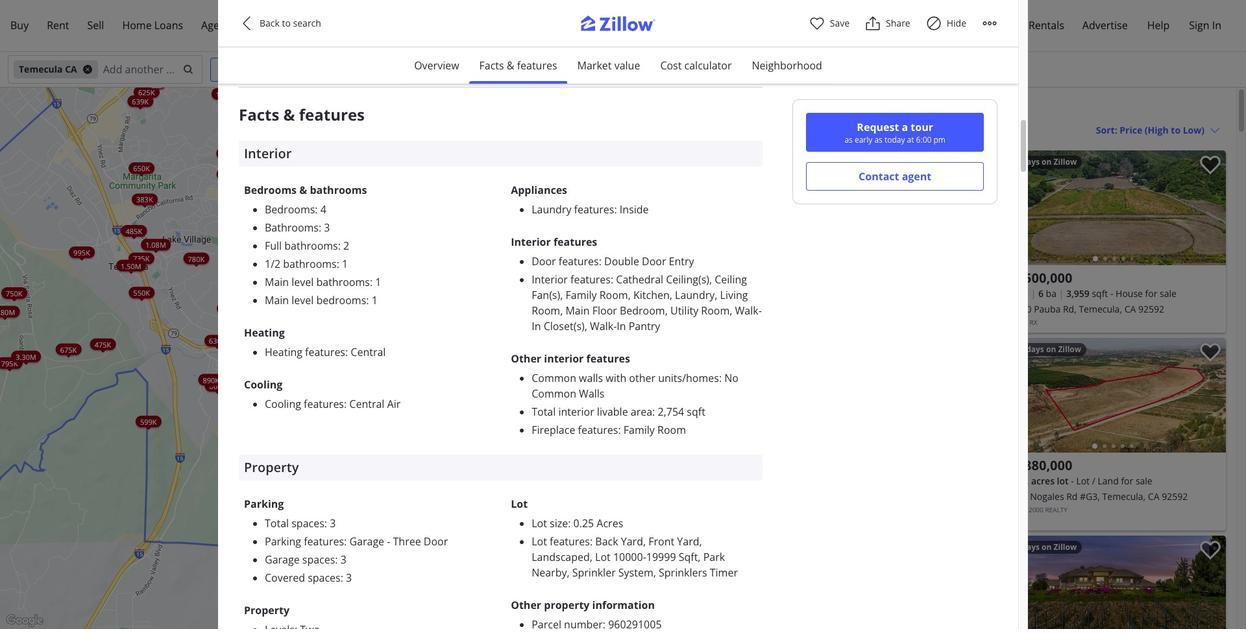 Task type: locate. For each thing, give the bounding box(es) containing it.
agent
[[201, 18, 229, 32]]

0 vertical spatial family
[[566, 288, 597, 302]]

realty down nogales
[[1045, 506, 1067, 515]]

1 horizontal spatial 639k link
[[282, 265, 308, 276]]

back inside back yard, front yard, landscaped, lot 10000-19999 sqft, park nearby, sprinkler system, sprinklers timer
[[595, 535, 618, 549]]

central inside the cooling cooling features : central air
[[349, 397, 384, 411]]

chevron left image down "41"
[[1007, 200, 1023, 216]]

keyboard
[[514, 621, 541, 628]]

0 vertical spatial interior
[[544, 352, 584, 366]]

door up cathedral
[[642, 254, 666, 269]]

& inside bedrooms & bathrooms bedrooms : 4 bathrooms : 3 full bathrooms : 2 1/2 bathrooms : 1 main level bathrooms : 1 main level bedrooms : 1
[[299, 183, 307, 197]]

0 vertical spatial 92592
[[1138, 303, 1164, 315]]

zillow for 490 days on zillow
[[1058, 344, 1081, 355]]

clear field image
[[181, 64, 191, 75]]

living
[[720, 288, 748, 302]]

central for central
[[351, 345, 386, 359]]

main content
[[759, 88, 1236, 630]]

4 left units
[[237, 154, 241, 163]]

550k link down 569k
[[239, 371, 265, 383]]

interior down walls
[[558, 405, 594, 419]]

terms of use link
[[656, 621, 694, 628]]

search
[[293, 17, 321, 29]]

3.30m link
[[11, 351, 41, 362]]

1 horizontal spatial 650k
[[357, 295, 374, 305]]

550k link down 735k link in the top of the page
[[129, 287, 154, 298]]

back left the to
[[260, 17, 280, 29]]

ca down house
[[1125, 303, 1136, 315]]

2 common from the top
[[532, 387, 576, 401]]

699k up bedrooms
[[338, 272, 354, 282]]

market value button
[[567, 47, 651, 84]]

as right the early
[[874, 134, 883, 145]]

temecula, down land
[[1102, 491, 1146, 503]]

129 results
[[772, 123, 820, 136]]

1 horizontal spatial door
[[532, 254, 556, 269]]

rent link
[[38, 10, 78, 41]]

1 horizontal spatial realty
[[1045, 506, 1067, 515]]

zillow right the 68
[[1054, 542, 1077, 553]]

0 vertical spatial common
[[532, 371, 576, 385]]

37028 de portola rd, temecula, ca 92592 image
[[1000, 536, 1226, 630]]

temecula, inside "39100 pauba rd, temecula, ca 92592 realty rx"
[[1079, 303, 1122, 315]]

chevron left image down 80
[[776, 200, 792, 216]]

days right 80
[[791, 156, 809, 167]]

sqft
[[1092, 288, 1108, 300], [687, 405, 705, 419]]

bedrooms
[[316, 293, 366, 308]]

0 los nogales rd #g3, temecula, ca 92592 image
[[1000, 338, 1226, 453]]

heating down '580k'
[[265, 345, 302, 359]]

land
[[1098, 475, 1119, 487]]

tour inside 3d tour 724k
[[238, 373, 251, 379]]

800k inside 799k 800k
[[330, 406, 347, 415]]

tour for 3d tour
[[364, 408, 376, 414]]

- inside $5,880,000 48.52 acres lot - lot / land for sale
[[1071, 475, 1074, 487]]

temecula inside main content
[[772, 100, 833, 117]]

0 horizontal spatial door
[[424, 535, 448, 549]]

550k inside the 'new 550k'
[[316, 297, 333, 307]]

temecula inside filters element
[[19, 63, 63, 75]]

rd,
[[1063, 303, 1077, 315]]

580k link
[[277, 329, 302, 341]]

features left 875k link
[[304, 397, 344, 411]]

luxury
[[856, 100, 900, 117]]

features inside the parking total spaces : 3 parking features : garage - three door garage spaces : 3 covered spaces : 3
[[304, 535, 344, 549]]

chevron down image
[[464, 64, 475, 75], [565, 64, 576, 75]]

other
[[629, 371, 656, 385]]

1.50m 1.50m
[[271, 302, 564, 326]]

799k for 799k 800k
[[314, 268, 331, 278]]

0 los nogales rd #g3, temecula, ca 92592 link
[[1006, 489, 1221, 505]]

5.88m link
[[537, 85, 567, 96]]

490
[[1011, 344, 1024, 355]]

new inside new 615k
[[282, 246, 293, 251]]

1 horizontal spatial garage
[[349, 535, 384, 549]]

see all available times button
[[239, 27, 763, 56]]

1 vertical spatial chevron left image
[[776, 200, 792, 216]]

features down livable
[[578, 423, 618, 437]]

nogales
[[1030, 491, 1064, 503]]

google image
[[3, 613, 46, 630]]

laundry,
[[675, 288, 717, 302]]

4.89m link
[[589, 200, 618, 211]]

0 vertical spatial 625k
[[138, 87, 155, 97]]

on for 41
[[1042, 156, 1052, 167]]

features left the 849k
[[305, 345, 345, 359]]

1 horizontal spatial 4
[[320, 202, 326, 217]]

0 horizontal spatial back
[[260, 17, 280, 29]]

849k
[[354, 345, 370, 355]]

1 horizontal spatial sale
[[1160, 288, 1177, 300]]

days for 80
[[791, 156, 809, 167]]

1 yard, from the left
[[621, 535, 646, 549]]

1 horizontal spatial 800k link
[[299, 291, 325, 303]]

days for 68
[[1022, 542, 1040, 553]]

3d inside 3d tour 724k
[[231, 373, 237, 379]]

lot for lot size : 0.25 acres
[[532, 517, 547, 531]]

3d tour link
[[232, 357, 263, 374], [348, 406, 379, 424]]

total up covered on the left of page
[[265, 517, 289, 531]]

799k up the 'new 550k'
[[314, 268, 331, 278]]

799k 800k
[[314, 268, 347, 415]]

36400 de portola rd, temecula, ca 92592 image
[[770, 151, 995, 265]]

0 vertical spatial heating
[[244, 326, 285, 340]]

2 vertical spatial 800k link
[[326, 405, 352, 416]]

features inside appliances laundry features : inside
[[574, 202, 614, 217]]

facts & features
[[479, 58, 557, 73], [239, 104, 365, 125]]

room, down fan(s),
[[532, 304, 563, 318]]

facts down see all available times
[[479, 58, 504, 73]]

0 vertical spatial new
[[242, 131, 252, 137]]

chevron left image right "agent"
[[239, 16, 254, 31]]

chevron left image
[[239, 16, 254, 31], [776, 200, 792, 216], [1007, 388, 1023, 403]]

0 vertical spatial back
[[260, 17, 280, 29]]

2 horizontal spatial &
[[507, 58, 514, 73]]

zillow down "39100 pauba rd, temecula, ca 92592 realty rx"
[[1058, 344, 1081, 355]]

interior
[[244, 145, 292, 162], [511, 235, 551, 249], [532, 272, 568, 287]]

on right the 68
[[1042, 542, 1052, 553]]

days right the 68
[[1022, 542, 1040, 553]]

3d left 595k link
[[357, 408, 363, 414]]

1 vertical spatial 625k
[[268, 268, 285, 277]]

550k down 735k link in the top of the page
[[133, 288, 150, 297]]

door inside the parking total spaces : 3 parking features : garage - three door garage spaces : 3 covered spaces : 3
[[424, 535, 448, 549]]

central inside heating heating features : central
[[351, 345, 386, 359]]

lot inside $5,880,000 48.52 acres lot - lot / land for sale
[[1076, 475, 1090, 487]]

0 vertical spatial garage
[[349, 535, 384, 549]]

799k link up the 'new 550k'
[[309, 267, 335, 279]]

floor
[[592, 304, 617, 318]]

days right "41"
[[1022, 156, 1040, 167]]

800k left 875k
[[330, 406, 347, 415]]

1.50m down 1.08m link
[[121, 261, 141, 270]]

features inside button
[[517, 58, 557, 73]]

terms
[[656, 621, 674, 628]]

5.88m
[[542, 86, 562, 95]]

1 vertical spatial central
[[349, 397, 384, 411]]

1 vertical spatial 3d tour link
[[348, 406, 379, 424]]

645k link
[[643, 130, 669, 142]]

covered
[[265, 571, 305, 585]]

1 horizontal spatial 3d tour link
[[348, 406, 379, 424]]

bds
[[1013, 288, 1029, 300]]

other for other property information
[[511, 598, 541, 613]]

interior for other
[[544, 352, 584, 366]]

temecula, down "3,959 sqft"
[[1079, 303, 1122, 315]]

1 horizontal spatial temecula
[[772, 100, 833, 117]]

1 horizontal spatial 625k link
[[264, 267, 290, 278]]

chevron left image for 68 days on zillow
[[1007, 586, 1023, 601]]

interior features :
[[532, 272, 616, 287]]

facts & features down available
[[479, 58, 557, 73]]

sqft up 39100 pauba rd, temecula, ca 92592 link
[[1092, 288, 1108, 300]]

550k left '788k 790k'
[[316, 297, 333, 307]]

2 horizontal spatial room,
[[701, 304, 732, 318]]

0 vertical spatial facts & features
[[479, 58, 557, 73]]

level down 590k
[[292, 275, 314, 289]]

chevron right image
[[973, 200, 989, 216], [1204, 388, 1220, 403], [1204, 586, 1220, 601]]

home loans
[[122, 18, 183, 32]]

80 days on zillow
[[780, 156, 846, 167]]

0 vertical spatial 650k
[[133, 163, 150, 173]]

1 vertical spatial chevron right image
[[1204, 388, 1220, 403]]

for right house
[[1145, 288, 1158, 300]]

cathedral
[[616, 272, 663, 287]]

walk- down floor
[[590, 319, 617, 333]]

features right '11.0m'
[[574, 202, 614, 217]]

utility
[[670, 304, 698, 318]]

0 horizontal spatial garage
[[265, 553, 300, 567]]

chevron left image inside property images, use arrow keys to navigate, image 1 of 69 group
[[1007, 586, 1023, 601]]

main up closet(s),
[[566, 304, 590, 318]]

keyboard shortcuts button
[[514, 621, 570, 630]]

345k
[[618, 250, 634, 260]]

3d tour 724k
[[227, 373, 251, 388]]

0 horizontal spatial -
[[387, 535, 390, 549]]

see all available times
[[443, 34, 558, 49]]

times
[[529, 34, 558, 49]]

tour inside 3d tour 780k
[[290, 160, 303, 166]]

family inside the total interior livable area : 2,754 sqft fireplace features : family room
[[624, 423, 655, 437]]

realty down 39100
[[1006, 318, 1028, 327]]

780k left new 509k 3d tour
[[188, 253, 205, 263]]

fan(s),
[[532, 288, 563, 302]]

tour inside new 509k 3d tour
[[247, 358, 260, 364]]

size
[[550, 517, 568, 531]]

550k
[[288, 216, 304, 226], [133, 288, 150, 297], [309, 294, 326, 304], [316, 297, 333, 307], [244, 372, 260, 382]]

level left the 'new 550k'
[[292, 293, 314, 308]]

1 other from the top
[[511, 352, 541, 366]]

3d right 890k link
[[231, 373, 237, 379]]

0 horizontal spatial 650k
[[133, 163, 150, 173]]

1.50m up 565k
[[271, 316, 292, 326]]

0 horizontal spatial for
[[1121, 475, 1133, 487]]

780k
[[279, 166, 296, 176], [188, 253, 205, 263]]

tour for 3d tour 724k
[[238, 373, 251, 379]]

699k up 1.19m
[[346, 340, 363, 350]]

1.80m link
[[270, 313, 299, 325]]

in left closet(s),
[[532, 319, 541, 333]]

2 vertical spatial &
[[299, 183, 307, 197]]

room, down living
[[701, 304, 732, 318]]

1 vertical spatial 639k
[[287, 266, 304, 275]]

2 chevron down image from the left
[[565, 64, 576, 75]]

sqft right 2,754 in the right bottom of the page
[[687, 405, 705, 419]]

common up fireplace
[[532, 387, 576, 401]]

garage left three on the left bottom
[[349, 535, 384, 549]]

699k link
[[333, 271, 359, 283], [342, 339, 367, 351]]

1.80m 1.90m
[[274, 191, 318, 324]]

& inside button
[[507, 58, 514, 73]]

total inside the total interior livable area : 2,754 sqft fireplace features : family room
[[532, 405, 556, 419]]

save this home image for 80 days on zillow
[[969, 156, 990, 175]]

ca right #g3, on the bottom right of the page
[[1148, 491, 1159, 503]]

1 vertical spatial realty
[[1045, 506, 1067, 515]]

lot for lot features :
[[532, 535, 547, 549]]

new inside new 509k 3d tour
[[242, 131, 252, 137]]

: inside appliances laundry features : inside
[[614, 202, 617, 217]]

save this home image
[[969, 156, 990, 175], [1200, 343, 1221, 362], [1200, 541, 1221, 560]]

799k up 788k
[[325, 140, 341, 149]]

0 horizontal spatial sale
[[1136, 475, 1152, 487]]

map region
[[0, 49, 924, 630]]

air
[[387, 397, 401, 411]]

days
[[791, 156, 809, 167], [1022, 156, 1040, 167], [1026, 344, 1044, 355], [1022, 542, 1040, 553]]

room, up floor
[[600, 288, 631, 302]]

new for 550k
[[329, 291, 340, 297]]

3d inside 3d tour 780k
[[283, 160, 289, 166]]

temecula left remove tag image
[[19, 63, 63, 75]]

4 down 1.90m link
[[320, 202, 326, 217]]

0 horizontal spatial 625k link
[[134, 86, 159, 98]]

sale right house
[[1160, 288, 1177, 300]]

1 vertical spatial 799k
[[314, 268, 331, 278]]

1 vertical spatial 92592
[[1162, 491, 1188, 503]]

0 vertical spatial central
[[351, 345, 386, 359]]

chevron right image inside property images, use arrow keys to navigate, image 1 of 21 group
[[973, 200, 989, 216]]

0 vertical spatial spaces
[[292, 517, 324, 531]]

0 horizontal spatial 635k link
[[258, 246, 284, 258]]

0 vertical spatial &
[[507, 58, 514, 73]]

1 vertical spatial 800k
[[209, 381, 226, 391]]

common down other interior features
[[532, 371, 576, 385]]

0 horizontal spatial yard,
[[621, 535, 646, 549]]

2 horizontal spatial chevron left image
[[1007, 388, 1023, 403]]

$9,500,000
[[1006, 269, 1072, 287]]

0 vertical spatial walk-
[[735, 304, 762, 318]]

3d left 569k
[[240, 358, 246, 364]]

625k for the leftmost 625k link
[[138, 87, 155, 97]]

- up 39100 pauba rd, temecula, ca 92592 link
[[1110, 288, 1113, 300]]

property images, use arrow keys to navigate, image 1 of 5 group
[[1000, 338, 1226, 456]]

features up 745k
[[299, 104, 365, 125]]

zillow for 41 days on zillow
[[1054, 156, 1077, 167]]

3d right units
[[283, 160, 289, 166]]

1 horizontal spatial facts & features
[[479, 58, 557, 73]]

back for to
[[260, 17, 280, 29]]

0 horizontal spatial facts & features
[[239, 104, 365, 125]]

overview
[[414, 58, 459, 73]]

door down interior features at the top
[[532, 254, 556, 269]]

1 vertical spatial facts & features
[[239, 104, 365, 125]]

zillow logo image
[[571, 16, 675, 38]]

kitchen,
[[633, 288, 672, 302]]

ca left luxury
[[836, 100, 853, 117]]

790k link
[[346, 443, 371, 454]]

600k link
[[274, 263, 299, 274]]

0 horizontal spatial 639k
[[132, 96, 149, 106]]

1.50m link up closet(s),
[[539, 301, 568, 313]]

1 chevron left image from the top
[[1007, 200, 1023, 216]]

799k for 799k
[[325, 140, 341, 149]]

800k left 724k
[[209, 381, 226, 391]]

1 horizontal spatial walk-
[[735, 304, 762, 318]]

total inside the parking total spaces : 3 parking features : garage - three door garage spaces : 3 covered spaces : 3
[[265, 517, 289, 531]]

zillow right "41"
[[1054, 156, 1077, 167]]

bedrooms up bathrooms
[[265, 202, 315, 217]]

sale up 0 los nogales rd #g3, temecula, ca 92592 link
[[1136, 475, 1152, 487]]

features up covered on the left of page
[[304, 535, 344, 549]]

skip link list tab list
[[404, 47, 833, 84]]

chevron down image down all
[[464, 64, 475, 75]]

0 vertical spatial temecula
[[19, 63, 63, 75]]

1 vertical spatial family
[[624, 423, 655, 437]]

chevron right image inside property images, use arrow keys to navigate, image 1 of 69 group
[[1204, 586, 1220, 601]]

639k link
[[127, 95, 153, 107], [282, 265, 308, 276]]

1 vertical spatial interior
[[558, 405, 594, 419]]

lot size : 0.25 acres
[[532, 517, 623, 531]]

/
[[1092, 475, 1095, 487]]

tour inside 3d tour link
[[364, 408, 376, 414]]

1 vertical spatial 780k
[[188, 253, 205, 263]]

795k for the rightmost 795k link
[[318, 246, 335, 256]]

39100
[[1006, 303, 1032, 315]]

facts inside button
[[479, 58, 504, 73]]

2 other from the top
[[511, 598, 541, 613]]

745k
[[315, 142, 331, 152]]

41 days on zillow
[[1011, 156, 1077, 167]]

sale inside $5,880,000 48.52 acres lot - lot / land for sale
[[1136, 475, 1152, 487]]

in inside navigation
[[1212, 18, 1221, 32]]

ca inside '0 los nogales rd #g3, temecula, ca 92592 remax 2000 realty'
[[1148, 491, 1159, 503]]

0 horizontal spatial walk-
[[590, 319, 617, 333]]

68
[[1011, 542, 1020, 553]]

0 horizontal spatial realty
[[1006, 318, 1028, 327]]

1 common from the top
[[532, 371, 576, 385]]

chevron left image
[[1007, 200, 1023, 216], [1007, 586, 1023, 601]]

sqft inside main content
[[1092, 288, 1108, 300]]

1 level from the top
[[292, 275, 314, 289]]

849k link
[[349, 339, 380, 356]]

facts
[[479, 58, 504, 73], [239, 104, 279, 125]]

3 inside bedrooms & bathrooms bedrooms : 4 bathrooms : 3 full bathrooms : 2 1/2 bathrooms : 1 main level bathrooms : 1 main level bedrooms : 1
[[324, 221, 330, 235]]

0 vertical spatial 795k
[[318, 246, 335, 256]]

0 horizontal spatial 635k
[[263, 247, 280, 257]]

help link
[[1138, 10, 1179, 41]]

interior down closet(s),
[[544, 352, 584, 366]]

3d inside 180k 3d tour 4 units
[[247, 148, 253, 154]]

595k
[[369, 403, 386, 412]]

chevron left image for 80 days on zillow
[[776, 200, 792, 216]]

2000
[[1029, 506, 1043, 515]]

new inside the 'new 550k'
[[329, 291, 340, 297]]

0 vertical spatial 799k
[[325, 140, 341, 149]]

zillow right 80
[[823, 156, 846, 167]]

chevron down image left market
[[565, 64, 576, 75]]

1 vertical spatial sqft
[[687, 405, 705, 419]]

1 horizontal spatial 625k
[[268, 268, 285, 277]]

1 horizontal spatial total
[[532, 405, 556, 419]]

on right 490
[[1046, 344, 1056, 355]]

799k inside 799k 800k
[[314, 268, 331, 278]]

back for yard,
[[595, 535, 618, 549]]

2 property from the top
[[244, 603, 290, 618]]

filters element
[[0, 52, 1246, 88]]

1 horizontal spatial 780k
[[279, 166, 296, 176]]

interior inside the total interior livable area : 2,754 sqft fireplace features : family room
[[558, 405, 594, 419]]

tour for 3d tour 780k
[[290, 160, 303, 166]]

1 horizontal spatial as
[[874, 134, 883, 145]]

92592 inside '0 los nogales rd #g3, temecula, ca 92592 remax 2000 realty'
[[1162, 491, 1188, 503]]

4 inside 180k 3d tour 4 units
[[237, 154, 241, 163]]

1 horizontal spatial 635k link
[[298, 256, 324, 267]]

1 vertical spatial property
[[244, 603, 290, 618]]

sell link
[[78, 10, 113, 41]]

1.19m link
[[340, 353, 370, 365]]

1 vertical spatial chevron left image
[[1007, 586, 1023, 601]]

0 vertical spatial 625k link
[[134, 86, 159, 98]]

facts & features up 745k
[[239, 104, 365, 125]]

2 level from the top
[[292, 293, 314, 308]]

los
[[1013, 491, 1028, 503]]

map
[[578, 621, 590, 628]]

2 chevron left image from the top
[[1007, 586, 1023, 601]]

3d for 3d tour
[[357, 408, 363, 414]]

780k link
[[183, 253, 209, 264]]

chevron right image for 490 days on zillow
[[1204, 388, 1220, 403]]

650k link
[[129, 162, 154, 174], [353, 294, 379, 306]]

1 horizontal spatial 795k
[[318, 246, 335, 256]]

save button
[[809, 16, 850, 31]]

1 vertical spatial 795k
[[1, 358, 18, 368]]

1 horizontal spatial chevron down image
[[565, 64, 576, 75]]

link
[[363, 239, 398, 256], [359, 243, 390, 260], [362, 375, 392, 393], [342, 418, 373, 436]]

ca left remove tag image
[[65, 63, 77, 75]]

1 horizontal spatial 635k
[[303, 257, 320, 266]]

walk- down living
[[735, 304, 762, 318]]

chevron left image down 490
[[1007, 388, 1023, 403]]

family down area
[[624, 423, 655, 437]]

total up fireplace
[[532, 405, 556, 419]]

0 vertical spatial other
[[511, 352, 541, 366]]

facts & features inside button
[[479, 58, 557, 73]]

nearby,
[[532, 566, 570, 580]]

interior for interior features
[[511, 235, 551, 249]]

894k
[[372, 354, 388, 364]]

on right "41"
[[1042, 156, 1052, 167]]

1 vertical spatial temecula
[[772, 100, 833, 117]]

bedrooms down 3d tour 780k at the top of the page
[[244, 183, 297, 197]]

room,
[[600, 288, 631, 302], [532, 304, 563, 318], [701, 304, 732, 318]]

92592
[[1138, 303, 1164, 315], [1162, 491, 1188, 503]]

1 horizontal spatial &
[[299, 183, 307, 197]]

0 vertical spatial 639k
[[132, 96, 149, 106]]

facts up 509k on the left
[[239, 104, 279, 125]]

property down covered on the left of page
[[244, 603, 290, 618]]

chevron right image for 68 days on zillow
[[1204, 586, 1220, 601]]

features up with
[[586, 352, 630, 366]]

chevron right image inside property images, use arrow keys to navigate, image 1 of 5 group
[[1204, 388, 1220, 403]]

family down interior features :
[[566, 288, 597, 302]]

1 horizontal spatial 639k
[[287, 266, 304, 275]]

heart image
[[809, 16, 825, 31]]

2 vertical spatial 800k
[[330, 406, 347, 415]]

650k
[[133, 163, 150, 173], [357, 295, 374, 305]]

new
[[242, 131, 252, 137], [282, 246, 293, 251], [329, 291, 340, 297]]

features down "times"
[[517, 58, 557, 73]]

699k link up bedrooms
[[333, 271, 359, 283]]

650k up 383k
[[133, 163, 150, 173]]



Task type: describe. For each thing, give the bounding box(es) containing it.
1 vertical spatial 699k
[[346, 340, 363, 350]]

room
[[657, 423, 686, 437]]

1.08m
[[145, 240, 166, 249]]

realty inside '0 los nogales rd #g3, temecula, ca 92592 remax 2000 realty'
[[1045, 506, 1067, 515]]

2 horizontal spatial 800k link
[[326, 405, 352, 416]]

1.19m
[[345, 354, 366, 364]]

main navigation
[[0, 0, 1246, 52]]

interior for interior
[[244, 145, 292, 162]]

625k for the bottommost 625k link
[[268, 268, 285, 277]]

11.0m link
[[547, 214, 576, 226]]

590k link
[[294, 262, 320, 273]]

zillow for 68 days on zillow
[[1054, 542, 1077, 553]]

2 horizontal spatial -
[[1110, 288, 1113, 300]]

rx
[[1030, 318, 1037, 327]]

bathrooms
[[265, 221, 319, 235]]

1 vertical spatial 625k link
[[264, 267, 290, 278]]

550k link down 1.90m link
[[283, 215, 309, 227]]

chevron left image for 41 days on zillow
[[1007, 200, 1023, 216]]

lot inside back yard, front yard, landscaped, lot 10000-19999 sqft, park nearby, sprinkler system, sprinklers timer
[[595, 550, 611, 565]]

features up interior features :
[[559, 254, 599, 269]]

0 vertical spatial 639k link
[[127, 95, 153, 107]]

for inside $5,880,000 48.52 acres lot - lot / land for sale
[[1121, 475, 1133, 487]]

1 vertical spatial 650k
[[357, 295, 374, 305]]

new 550k
[[316, 291, 340, 307]]

advertise link
[[1073, 10, 1137, 41]]

terms of use
[[656, 621, 694, 628]]

585k link
[[247, 400, 272, 412]]

chevron left image for 490 days on zillow
[[1007, 388, 1023, 403]]

550k down 590k link
[[309, 294, 326, 304]]

$5,880,000
[[1006, 457, 1072, 474]]

remove tag image
[[82, 64, 93, 75]]

central for central air
[[349, 397, 384, 411]]

contact agent button
[[806, 162, 984, 191]]

788k
[[333, 165, 350, 175]]

save this home image for 68 days on zillow
[[1200, 541, 1221, 560]]

main inside cathedral ceiling(s), ceiling fan(s), family room, kitchen, laundry, living room, main floor bedroom, utility room, walk- in closet(s), walk-in pantry
[[566, 304, 590, 318]]

ceiling
[[715, 272, 747, 287]]

645k
[[648, 131, 664, 141]]

595k link
[[365, 402, 390, 413]]

995k link
[[69, 246, 95, 258]]

0 vertical spatial cooling
[[244, 378, 283, 392]]

1 vertical spatial 650k link
[[353, 294, 379, 306]]

788k link
[[329, 164, 354, 176]]

0 vertical spatial bedrooms
[[244, 183, 297, 197]]

2 vertical spatial 1
[[372, 293, 378, 308]]

0 horizontal spatial 800k
[[209, 381, 226, 391]]

new 509k 3d tour
[[229, 131, 260, 364]]

1 horizontal spatial room,
[[600, 288, 631, 302]]

0 vertical spatial 699k link
[[333, 271, 359, 283]]

795k for bottommost 795k link
[[1, 358, 18, 368]]

cathedral ceiling(s), ceiling fan(s), family room, kitchen, laundry, living room, main floor bedroom, utility room, walk- in closet(s), walk-in pantry
[[532, 272, 762, 333]]

1.50m up closet(s),
[[543, 302, 564, 312]]

days for 490
[[1026, 344, 1044, 355]]

property images, use arrow keys to navigate, image 1 of 21 group
[[770, 151, 995, 265]]

finder
[[232, 18, 261, 32]]

rentals
[[1029, 18, 1064, 32]]

common walls with other units/homes :
[[532, 371, 724, 385]]

other interior features
[[511, 352, 630, 366]]

new for 509k
[[242, 131, 252, 137]]

1.50m link down 1.08m link
[[116, 260, 146, 271]]

1.50m link up 565k
[[267, 315, 296, 327]]

inside
[[620, 202, 649, 217]]

on for 68
[[1042, 542, 1052, 553]]

2 horizontal spatial door
[[642, 254, 666, 269]]

park
[[703, 550, 725, 565]]

569k
[[248, 360, 265, 370]]

hide image
[[926, 16, 942, 31]]

0 vertical spatial sale
[[1160, 288, 1177, 300]]

temecula for temecula ca
[[19, 63, 63, 75]]

68 days on zillow
[[1011, 542, 1077, 553]]

#g3,
[[1080, 491, 1100, 503]]

180k link
[[225, 152, 250, 164]]

640k 645k
[[277, 117, 664, 141]]

550k down 569k
[[244, 372, 260, 382]]

main down 600k link
[[265, 275, 289, 289]]

1 vertical spatial 699k link
[[342, 339, 367, 351]]

475k
[[95, 339, 111, 349]]

0 horizontal spatial 650k link
[[129, 162, 154, 174]]

of
[[676, 621, 682, 628]]

3d for 3d tour 780k
[[283, 160, 289, 166]]

family inside cathedral ceiling(s), ceiling fan(s), family room, kitchen, laundry, living room, main floor bedroom, utility room, walk- in closet(s), walk-in pantry
[[566, 288, 597, 302]]

39100 pauba rd, temecula, ca 92592 image
[[1000, 151, 1226, 265]]

1 horizontal spatial in
[[617, 319, 626, 333]]

sqft inside the total interior livable area : 2,754 sqft fireplace features : family room
[[687, 405, 705, 419]]

features inside the total interior livable area : 2,754 sqft fireplace features : family room
[[578, 423, 618, 437]]

0 vertical spatial chevron left image
[[239, 16, 254, 31]]

$5,880,000 48.52 acres lot - lot / land for sale
[[1006, 457, 1152, 487]]

1 vertical spatial cooling
[[265, 397, 301, 411]]

0 vertical spatial 3d tour link
[[232, 357, 263, 374]]

tour inside 180k 3d tour 4 units
[[254, 148, 267, 154]]

: inside heating heating features : central
[[345, 345, 348, 359]]

1 vertical spatial 799k link
[[309, 267, 335, 279]]

features inside heating heating features : central
[[305, 345, 345, 359]]

0.25
[[573, 517, 594, 531]]

745k link
[[310, 141, 336, 153]]

: inside the cooling cooling features : central air
[[344, 397, 347, 411]]

features up landscaped,
[[550, 535, 590, 549]]

search image
[[183, 64, 193, 75]]

3.10m
[[376, 142, 396, 152]]

main up 1.80m
[[265, 293, 289, 308]]

appliances laundry features : inside
[[511, 183, 649, 217]]

0 vertical spatial for
[[1145, 288, 1158, 300]]

1 vertical spatial parking
[[265, 535, 301, 549]]

double
[[604, 254, 639, 269]]

2 as from the left
[[874, 134, 883, 145]]

1 vertical spatial &
[[283, 104, 295, 125]]

front
[[649, 535, 674, 549]]

entry
[[669, 254, 694, 269]]

buy link
[[1, 10, 38, 41]]

595k 599k
[[140, 403, 386, 426]]

900k link
[[262, 395, 287, 407]]

875k
[[350, 401, 367, 410]]

1 vertical spatial spaces
[[302, 553, 335, 567]]

fireplace
[[532, 423, 575, 437]]

more image
[[982, 16, 998, 31]]

information
[[592, 598, 655, 613]]

temecula, inside '0 los nogales rd #g3, temecula, ca 92592 remax 2000 realty'
[[1102, 491, 1146, 503]]

1 vertical spatial facts
[[239, 104, 279, 125]]

0
[[1006, 491, 1011, 503]]

345k link
[[613, 249, 639, 261]]

4 inside bedrooms & bathrooms bedrooms : 4 bathrooms : 3 full bathrooms : 2 1/2 bathrooms : 1 main level bathrooms : 1 main level bedrooms : 1
[[320, 202, 326, 217]]

1 as from the left
[[845, 134, 853, 145]]

1.50m link up 509k on the left
[[211, 88, 241, 99]]

save this home image
[[1200, 156, 1221, 175]]

0 horizontal spatial in
[[532, 319, 541, 333]]

features down door features : double door entry on the top of page
[[571, 272, 611, 287]]

1 vertical spatial garage
[[265, 553, 300, 567]]

remax
[[1006, 506, 1027, 515]]

80
[[780, 156, 789, 167]]

no common walls
[[532, 371, 739, 401]]

630k link
[[204, 335, 230, 347]]

temecula for temecula ca luxury homes
[[772, 100, 833, 117]]

1 property from the top
[[244, 459, 299, 476]]

92592 inside "39100 pauba rd, temecula, ca 92592 realty rx"
[[1138, 303, 1164, 315]]

overview button
[[404, 47, 470, 84]]

11.0m
[[551, 215, 572, 225]]

chevron right image
[[1204, 200, 1220, 216]]

agent
[[902, 169, 932, 184]]

chevron down image
[[1210, 125, 1220, 135]]

system,
[[618, 566, 656, 580]]

property images, use arrow keys to navigate, image 1 of 69 group
[[1000, 536, 1226, 630]]

0 vertical spatial parking
[[244, 497, 284, 511]]

lot for lot
[[511, 497, 528, 511]]

3.50m link
[[517, 245, 547, 257]]

2 vertical spatial spaces
[[308, 571, 341, 585]]

3d inside new 509k 3d tour
[[240, 358, 246, 364]]

back yard, front yard, landscaped, lot 10000-19999 sqft, park nearby, sprinkler system, sprinklers timer
[[532, 535, 738, 580]]

share image
[[865, 16, 881, 31]]

save
[[830, 17, 850, 29]]

request a tour as early as today at 6:00 pm
[[845, 120, 946, 145]]

1 chevron down image from the left
[[464, 64, 475, 75]]

help
[[1147, 18, 1170, 32]]

894k link
[[367, 353, 393, 365]]

2 yard, from the left
[[677, 535, 702, 549]]

other for other interior features
[[511, 352, 541, 366]]

1.08m link
[[141, 239, 171, 250]]

property images, use arrow keys to navigate, image 1 of 41 group
[[1000, 151, 1226, 269]]

walls
[[579, 371, 603, 385]]

2
[[343, 239, 349, 253]]

1 vertical spatial 795k link
[[0, 357, 22, 369]]

ca inside "39100 pauba rd, temecula, ca 92592 realty rx"
[[1125, 303, 1136, 315]]

walls
[[579, 387, 605, 401]]

- inside the parking total spaces : 3 parking features : garage - three door garage spaces : 3 covered spaces : 3
[[387, 535, 390, 549]]

0 vertical spatial 1
[[342, 257, 348, 271]]

10000-
[[613, 550, 646, 565]]

1 vertical spatial 1
[[375, 275, 381, 289]]

0 vertical spatial 799k link
[[320, 139, 346, 150]]

common inside no common walls
[[532, 387, 576, 401]]

780k inside 3d tour 780k
[[279, 166, 296, 176]]

chevron right image for 80 days on zillow
[[973, 200, 989, 216]]

1 horizontal spatial 800k
[[303, 292, 320, 302]]

interior for interior features :
[[532, 272, 568, 287]]

features inside the cooling cooling features : central air
[[304, 397, 344, 411]]

1.50m up 509k on the left
[[216, 89, 237, 99]]

on for 80
[[811, 156, 821, 167]]

realty inside "39100 pauba rd, temecula, ca 92592 realty rx"
[[1006, 318, 1028, 327]]

interior for total
[[558, 405, 594, 419]]

house
[[1116, 288, 1143, 300]]

550k down 1.90m link
[[288, 216, 304, 226]]

550k link down 590k link
[[304, 293, 330, 305]]

manage
[[987, 18, 1026, 32]]

0 horizontal spatial 780k
[[188, 253, 205, 263]]

features down '11.0m'
[[554, 235, 597, 249]]

zillow for 80 days on zillow
[[823, 156, 846, 167]]

1 horizontal spatial 795k link
[[313, 245, 339, 257]]

1 vertical spatial save this home image
[[1200, 343, 1221, 362]]

3d tour 780k
[[279, 160, 303, 176]]

new for 615k
[[282, 246, 293, 251]]

days for 41
[[1022, 156, 1040, 167]]

0 vertical spatial 800k link
[[299, 291, 325, 303]]

485k
[[126, 226, 142, 236]]

sign in link
[[1180, 10, 1231, 41]]

580k
[[281, 330, 298, 340]]

cost
[[660, 58, 682, 73]]

laundry
[[532, 202, 571, 217]]

lot
[[1057, 475, 1069, 487]]

ca inside filters element
[[65, 63, 77, 75]]

1 vertical spatial heating
[[265, 345, 302, 359]]

main content containing temecula ca luxury homes
[[759, 88, 1236, 630]]

0 horizontal spatial room,
[[532, 304, 563, 318]]

plus image
[[728, 564, 742, 578]]

0 vertical spatial 699k
[[338, 272, 354, 282]]

door features : double door entry
[[532, 254, 694, 269]]

1 vertical spatial 639k link
[[282, 265, 308, 276]]

- house for sale
[[1110, 288, 1177, 300]]

on for 490
[[1046, 344, 1056, 355]]

share
[[886, 17, 910, 29]]

180k 3d tour 4 units
[[229, 148, 267, 163]]

3d for 3d tour 724k
[[231, 373, 237, 379]]

cost calculator
[[660, 58, 732, 73]]

19999
[[646, 550, 676, 565]]

1 vertical spatial bedrooms
[[265, 202, 315, 217]]

1 vertical spatial 800k link
[[205, 380, 231, 392]]



Task type: vqa. For each thing, say whether or not it's contained in the screenshot.


